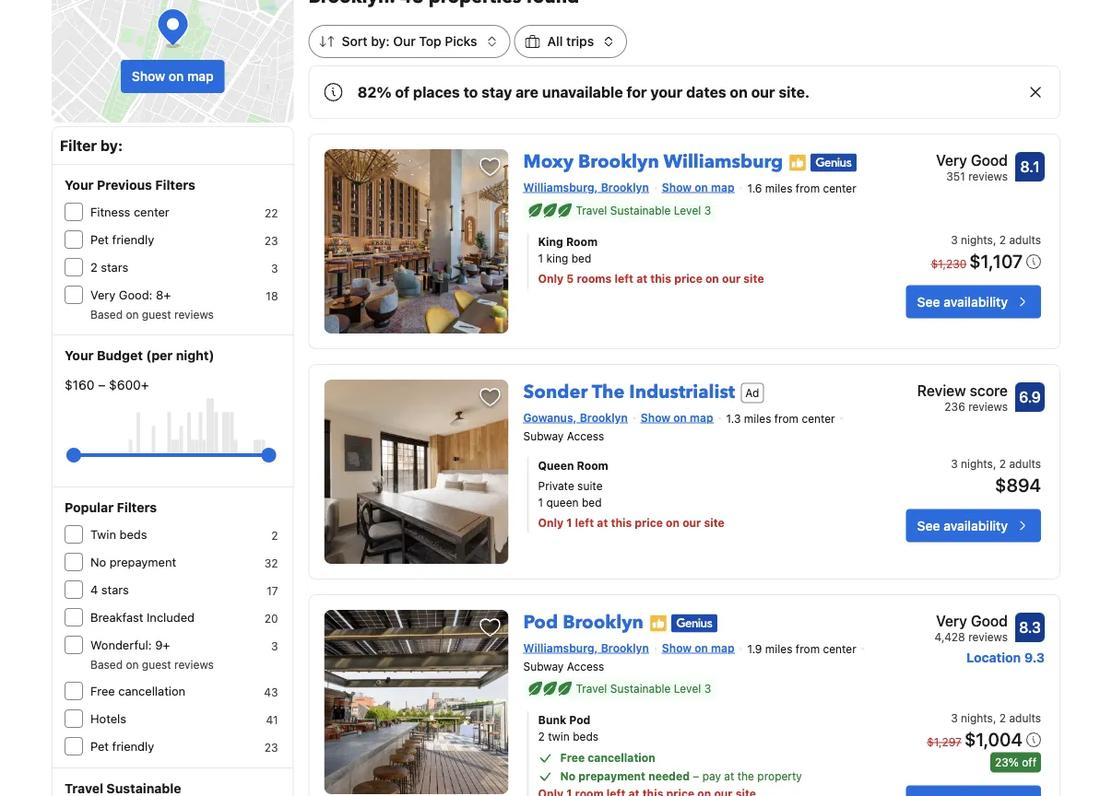 Task type: vqa. For each thing, say whether or not it's contained in the screenshot.


Task type: locate. For each thing, give the bounding box(es) containing it.
1 level from the top
[[674, 204, 701, 217]]

pet up 2 stars
[[90, 233, 109, 247]]

, up $1,004
[[993, 713, 997, 726]]

1 vertical spatial guest
[[142, 659, 171, 671]]

0 vertical spatial miles
[[765, 182, 793, 195]]

price inside "king room 1 king bed only 5 rooms left at this price on our site"
[[674, 272, 703, 285]]

0 vertical spatial see availability link
[[906, 285, 1041, 319]]

1 horizontal spatial site
[[744, 272, 764, 285]]

your for your budget (per night)
[[65, 348, 94, 363]]

map for moxy brooklyn williamsburg
[[711, 181, 735, 194]]

subway down gowanus,
[[523, 430, 564, 443]]

price
[[674, 272, 703, 285], [635, 516, 663, 529]]

2 your from the top
[[65, 348, 94, 363]]

0 vertical spatial site
[[744, 272, 764, 285]]

williamsburg, down pod brooklyn
[[523, 642, 598, 655]]

2 up 32
[[271, 529, 278, 542]]

1 vertical spatial good
[[971, 613, 1008, 630]]

prepayment left needed
[[579, 771, 646, 784]]

see availability link for williamsburg
[[906, 285, 1041, 319]]

miles right 1.3
[[744, 413, 771, 426]]

left inside queen room private suite 1 queen bed only 1 left at this price on our site
[[575, 516, 594, 529]]

availability
[[944, 294, 1008, 309], [944, 519, 1008, 534]]

see availability for sonder the industrialist
[[917, 519, 1008, 534]]

0 vertical spatial ,
[[993, 234, 997, 247]]

reviews up night)
[[174, 308, 214, 321]]

this property is part of our preferred partner program. it's committed to providing excellent service and good value. it'll pay us a higher commission if you make a booking. image for moxy brooklyn williamsburg
[[789, 154, 807, 172]]

show on map
[[132, 69, 214, 84], [662, 181, 735, 194], [641, 411, 713, 424], [662, 642, 735, 655]]

2 based on guest reviews from the top
[[90, 659, 214, 671]]

based down wonderful:
[[90, 659, 123, 671]]

1 see availability link from the top
[[906, 285, 1041, 319]]

1 vertical spatial very good element
[[935, 611, 1008, 633]]

location 9.3
[[967, 651, 1045, 666]]

2 level from the top
[[674, 683, 701, 696]]

0 vertical spatial based on guest reviews
[[90, 308, 214, 321]]

3 down 20
[[271, 640, 278, 653]]

williamsburg, for moxy
[[523, 181, 598, 194]]

sustainable
[[610, 204, 671, 217], [610, 683, 671, 696]]

0 vertical spatial good
[[971, 152, 1008, 169]]

level up the king room link
[[674, 204, 701, 217]]

1 vertical spatial free
[[560, 752, 585, 765]]

travel for moxy
[[576, 204, 607, 217]]

very
[[936, 152, 967, 169], [90, 288, 116, 302], [936, 613, 967, 630]]

1 vertical spatial adults
[[1009, 458, 1041, 471]]

show for moxy brooklyn williamsburg
[[662, 181, 692, 194]]

show on map inside button
[[132, 69, 214, 84]]

hotels
[[90, 712, 126, 726]]

very down 2 stars
[[90, 288, 116, 302]]

center for 1.6 miles from center
[[823, 182, 857, 195]]

1 down the queen
[[567, 516, 572, 529]]

1 vertical spatial by:
[[100, 137, 123, 154]]

off
[[1022, 757, 1037, 770]]

scored 8.1 element
[[1015, 152, 1045, 182]]

show for pod brooklyn
[[662, 642, 692, 655]]

this inside "king room 1 king bed only 5 rooms left at this price on our site"
[[650, 272, 672, 285]]

on inside queen room private suite 1 queen bed only 1 left at this price on our site
[[666, 516, 680, 529]]

adults up the $1,107
[[1009, 234, 1041, 247]]

our inside "king room 1 king bed only 5 rooms left at this price on our site"
[[722, 272, 741, 285]]

miles
[[765, 182, 793, 195], [744, 413, 771, 426], [765, 643, 793, 656]]

travel up rooms
[[576, 204, 607, 217]]

1 vertical spatial pet
[[90, 740, 109, 754]]

good
[[971, 152, 1008, 169], [971, 613, 1008, 630]]

center inside 1.3 miles from center subway access
[[802, 413, 835, 426]]

see for industrialist
[[917, 519, 940, 534]]

stars for previous
[[101, 261, 128, 274]]

2 williamsburg, from the top
[[523, 642, 598, 655]]

1 based from the top
[[90, 308, 123, 321]]

at right rooms
[[637, 272, 648, 285]]

1 see from the top
[[917, 294, 940, 309]]

based on guest reviews down 8+
[[90, 308, 214, 321]]

1.6
[[748, 182, 762, 195]]

access for the
[[567, 430, 604, 443]]

travel up the bunk pod
[[576, 683, 607, 696]]

1 vertical spatial based on guest reviews
[[90, 659, 214, 671]]

are
[[516, 83, 539, 101]]

breakfast
[[90, 611, 143, 625]]

pet friendly down the hotels
[[90, 740, 154, 754]]

miles inside 1.3 miles from center subway access
[[744, 413, 771, 426]]

access for brooklyn
[[567, 661, 604, 674]]

adults up $1,004
[[1009, 713, 1041, 726]]

0 horizontal spatial free
[[90, 685, 115, 699]]

2 stars from the top
[[101, 583, 129, 597]]

2 , from the top
[[993, 458, 997, 471]]

map
[[187, 69, 214, 84], [711, 181, 735, 194], [690, 411, 713, 424], [711, 642, 735, 655]]

guest
[[142, 308, 171, 321], [142, 659, 171, 671]]

our left site.
[[751, 83, 775, 101]]

0 vertical spatial prepayment
[[110, 556, 176, 570]]

1 vertical spatial –
[[693, 771, 699, 784]]

no prepayment needed – pay at the property
[[560, 771, 802, 784]]

center down "your previous filters"
[[134, 205, 169, 219]]

room inside "king room 1 king bed only 5 rooms left at this price on our site"
[[566, 236, 598, 248]]

1 guest from the top
[[142, 308, 171, 321]]

3 nights , 2 adults $894
[[951, 458, 1041, 496]]

2 williamsburg, brooklyn from the top
[[523, 642, 649, 655]]

very up '4,428'
[[936, 613, 967, 630]]

reviews inside 'review score 236 reviews'
[[969, 400, 1008, 413]]

price inside queen room private suite 1 queen bed only 1 left at this price on our site
[[635, 516, 663, 529]]

1 williamsburg, from the top
[[523, 181, 598, 194]]

travel for pod
[[576, 683, 607, 696]]

group
[[74, 441, 269, 470]]

2 nights from the top
[[961, 458, 993, 471]]

0 vertical spatial travel
[[576, 204, 607, 217]]

2 subway from the top
[[523, 661, 564, 674]]

site down the king room link
[[744, 272, 764, 285]]

8.3
[[1019, 619, 1041, 637]]

0 vertical spatial pet friendly
[[90, 233, 154, 247]]

1 vertical spatial from
[[775, 413, 799, 426]]

0 vertical spatial by:
[[371, 34, 390, 49]]

1 vertical spatial site
[[704, 516, 725, 529]]

0 vertical spatial 1
[[538, 252, 543, 265]]

bunk pod
[[538, 715, 591, 727]]

1 inside "king room 1 king bed only 5 rooms left at this price on our site"
[[538, 252, 543, 265]]

1 vertical spatial 23
[[265, 742, 278, 754]]

1.3 miles from center subway access
[[523, 413, 835, 443]]

friendly down fitness center
[[112, 233, 154, 247]]

availability down the $1,107
[[944, 294, 1008, 309]]

2 sustainable from the top
[[610, 683, 671, 696]]

0 vertical spatial nights
[[961, 234, 993, 247]]

2 friendly from the top
[[112, 740, 154, 754]]

map for pod brooklyn
[[711, 642, 735, 655]]

1 vertical spatial pod
[[569, 715, 591, 727]]

friendly down the hotels
[[112, 740, 154, 754]]

show for sonder the industrialist
[[641, 411, 671, 424]]

popular filters
[[65, 500, 157, 516]]

1 vertical spatial availability
[[944, 519, 1008, 534]]

no for no prepayment needed – pay at the property
[[560, 771, 576, 784]]

prepayment for no prepayment
[[110, 556, 176, 570]]

king room 1 king bed only 5 rooms left at this price on our site
[[538, 236, 764, 285]]

1 vertical spatial pet friendly
[[90, 740, 154, 754]]

1 pet friendly from the top
[[90, 233, 154, 247]]

2 based from the top
[[90, 659, 123, 671]]

1 stars from the top
[[101, 261, 128, 274]]

– left pay
[[693, 771, 699, 784]]

1 horizontal spatial –
[[693, 771, 699, 784]]

williamsburg, brooklyn for pod
[[523, 642, 649, 655]]

1 travel from the top
[[576, 204, 607, 217]]

1 vertical spatial travel sustainable level 3
[[576, 683, 711, 696]]

guest for good:
[[142, 308, 171, 321]]

2 vertical spatial 1
[[567, 516, 572, 529]]

1 , from the top
[[993, 234, 997, 247]]

0 horizontal spatial this
[[611, 516, 632, 529]]

0 horizontal spatial pod
[[523, 611, 558, 636]]

2 travel sustainable level 3 from the top
[[576, 683, 711, 696]]

from right the 1.9
[[796, 643, 820, 656]]

nights for moxy brooklyn williamsburg
[[961, 234, 993, 247]]

prepayment down twin beds
[[110, 556, 176, 570]]

0 vertical spatial pod
[[523, 611, 558, 636]]

from for sonder the industrialist
[[775, 413, 799, 426]]

reviews up location
[[969, 631, 1008, 644]]

center right 1.3
[[802, 413, 835, 426]]

3 , from the top
[[993, 713, 997, 726]]

from
[[796, 182, 820, 195], [775, 413, 799, 426], [796, 643, 820, 656]]

availability down 3 nights , 2 adults $894
[[944, 519, 1008, 534]]

3 nights , 2 adults up the $1,107
[[951, 234, 1041, 247]]

prepayment
[[110, 556, 176, 570], [579, 771, 646, 784]]

0 vertical spatial pet
[[90, 233, 109, 247]]

bed inside "king room 1 king bed only 5 rooms left at this price on our site"
[[572, 252, 591, 265]]

1 vertical spatial room
[[577, 460, 609, 473]]

subway inside 1.3 miles from center subway access
[[523, 430, 564, 443]]

1 based on guest reviews from the top
[[90, 308, 214, 321]]

very good element
[[936, 149, 1008, 172], [935, 611, 1008, 633]]

0 horizontal spatial prepayment
[[110, 556, 176, 570]]

– right $160
[[98, 378, 105, 393]]

center for 1.3 miles from center subway access
[[802, 413, 835, 426]]

0 vertical spatial based
[[90, 308, 123, 321]]

good inside very good 351 reviews
[[971, 152, 1008, 169]]

2 vertical spatial ,
[[993, 713, 997, 726]]

1 good from the top
[[971, 152, 1008, 169]]

only
[[538, 272, 564, 285], [538, 516, 564, 529]]

pet
[[90, 233, 109, 247], [90, 740, 109, 754]]

show on map for sonder the industrialist
[[641, 411, 713, 424]]

0 vertical spatial williamsburg, brooklyn
[[523, 181, 649, 194]]

king room link
[[538, 234, 850, 250]]

very up the 351
[[936, 152, 967, 169]]

room up suite
[[577, 460, 609, 473]]

1 horizontal spatial left
[[615, 272, 634, 285]]

very good element left the 8.1 at the top of page
[[936, 149, 1008, 172]]

no down 2 twin beds
[[560, 771, 576, 784]]

level
[[674, 204, 701, 217], [674, 683, 701, 696]]

6.9
[[1019, 389, 1041, 406]]

see availability down $1,230
[[917, 294, 1008, 309]]

free up the hotels
[[90, 685, 115, 699]]

good inside very good 4,428 reviews
[[971, 613, 1008, 630]]

twin beds
[[90, 528, 147, 542]]

ad
[[746, 387, 759, 400]]

0 vertical spatial price
[[674, 272, 703, 285]]

1 travel sustainable level 3 from the top
[[576, 204, 711, 217]]

0 horizontal spatial price
[[635, 516, 663, 529]]

0 vertical spatial 23
[[265, 234, 278, 247]]

sustainable down the moxy brooklyn williamsburg
[[610, 204, 671, 217]]

1 sustainable from the top
[[610, 204, 671, 217]]

1.3
[[726, 413, 741, 426]]

1 vertical spatial ,
[[993, 458, 997, 471]]

our
[[751, 83, 775, 101], [722, 272, 741, 285], [683, 516, 701, 529]]

free cancellation down 2 twin beds
[[560, 752, 656, 765]]

good for 8.3
[[971, 613, 1008, 630]]

filters right previous
[[155, 178, 195, 193]]

bed down suite
[[582, 496, 602, 509]]

1 pet from the top
[[90, 233, 109, 247]]

2 good from the top
[[971, 613, 1008, 630]]

queen room private suite 1 queen bed only 1 left at this price on our site
[[538, 460, 725, 529]]

from inside 1.3 miles from center subway access
[[775, 413, 799, 426]]

your up $160
[[65, 348, 94, 363]]

very inside very good 351 reviews
[[936, 152, 967, 169]]

miles inside 1.9 miles from center subway access
[[765, 643, 793, 656]]

bunk pod link
[[538, 713, 850, 729]]

see availability link down 3 nights , 2 adults $894
[[906, 510, 1041, 543]]

by: for filter
[[100, 137, 123, 154]]

0 vertical spatial see
[[917, 294, 940, 309]]

subway for sonder
[[523, 430, 564, 443]]

brooklyn left this property is part of our preferred partner program. it's committed to providing excellent service and good value. it'll pay us a higher commission if you make a booking. image
[[563, 611, 644, 636]]

at inside queen room private suite 1 queen bed only 1 left at this price on our site
[[597, 516, 608, 529]]

room for the
[[577, 460, 609, 473]]

only down the queen
[[538, 516, 564, 529]]

very inside very good 4,428 reviews
[[936, 613, 967, 630]]

your down filter
[[65, 178, 94, 193]]

very for 8.3
[[936, 613, 967, 630]]

at down suite
[[597, 516, 608, 529]]

only inside queen room private suite 1 queen bed only 1 left at this price on our site
[[538, 516, 564, 529]]

1 vertical spatial subway
[[523, 661, 564, 674]]

82% of places to stay are unavailable for your dates on our site.
[[357, 83, 810, 101]]

travel sustainable level 3 down the moxy brooklyn williamsburg
[[576, 204, 711, 217]]

1 horizontal spatial free
[[560, 752, 585, 765]]

2 guest from the top
[[142, 659, 171, 671]]

2 availability from the top
[[944, 519, 1008, 534]]

3 up bunk pod link
[[704, 683, 711, 696]]

room
[[566, 236, 598, 248], [577, 460, 609, 473]]

stars up very good: 8+
[[101, 261, 128, 274]]

2 see availability from the top
[[917, 519, 1008, 534]]

1 left king
[[538, 252, 543, 265]]

2 up very good: 8+
[[90, 261, 98, 274]]

32
[[265, 557, 278, 570]]

1 access from the top
[[567, 430, 604, 443]]

, inside 3 nights , 2 adults $894
[[993, 458, 997, 471]]

reviews down score at right
[[969, 400, 1008, 413]]

3 down 236
[[951, 458, 958, 471]]

2 3 nights , 2 adults from the top
[[951, 713, 1041, 726]]

our
[[393, 34, 416, 49]]

236
[[945, 400, 965, 413]]

1 vertical spatial prepayment
[[579, 771, 646, 784]]

see availability down 3 nights , 2 adults $894
[[917, 519, 1008, 534]]

center right 1.6 at the top right of the page
[[823, 182, 857, 195]]

subway inside 1.9 miles from center subway access
[[523, 661, 564, 674]]

based on guest reviews down the 9+
[[90, 659, 214, 671]]

this property is part of our preferred partner program. it's committed to providing excellent service and good value. it'll pay us a higher commission if you make a booking. image for pod brooklyn
[[649, 615, 668, 633]]

our down 'queen room' link
[[683, 516, 701, 529]]

pet down the hotels
[[90, 740, 109, 754]]

2 up '$894'
[[1000, 458, 1006, 471]]

level down 1.9 miles from center subway access
[[674, 683, 701, 696]]

4 stars
[[90, 583, 129, 597]]

sort
[[342, 34, 368, 49]]

williamsburg, for pod
[[523, 642, 598, 655]]

pod brooklyn
[[523, 611, 644, 636]]

2 left twin
[[538, 731, 545, 744]]

0 vertical spatial cancellation
[[118, 685, 185, 699]]

2 only from the top
[[538, 516, 564, 529]]

0 vertical spatial adults
[[1009, 234, 1041, 247]]

from inside 1.9 miles from center subway access
[[796, 643, 820, 656]]

,
[[993, 234, 997, 247], [993, 458, 997, 471], [993, 713, 997, 726]]

miles for sonder the industrialist
[[744, 413, 771, 426]]

, up '$894'
[[993, 458, 997, 471]]

left
[[615, 272, 634, 285], [575, 516, 594, 529]]

1 horizontal spatial our
[[722, 272, 741, 285]]

industrialist
[[629, 380, 735, 405]]

2 access from the top
[[567, 661, 604, 674]]

genius discounts available at this property. image
[[811, 154, 857, 172], [811, 154, 857, 172], [671, 615, 717, 633], [671, 615, 717, 633]]

reviews right the 351
[[969, 170, 1008, 183]]

0 horizontal spatial left
[[575, 516, 594, 529]]

0 vertical spatial travel sustainable level 3
[[576, 204, 711, 217]]

2 horizontal spatial at
[[724, 771, 734, 784]]

2 see availability link from the top
[[906, 510, 1041, 543]]

center inside 1.9 miles from center subway access
[[823, 643, 857, 656]]

2 adults from the top
[[1009, 458, 1041, 471]]

at left the
[[724, 771, 734, 784]]

free cancellation up the hotels
[[90, 685, 185, 699]]

see availability
[[917, 294, 1008, 309], [917, 519, 1008, 534]]

level for pod brooklyn
[[674, 683, 701, 696]]

beds right twin
[[573, 731, 599, 744]]

23 down 41
[[265, 742, 278, 754]]

guest for 9+
[[142, 659, 171, 671]]

site down 'queen room' link
[[704, 516, 725, 529]]

brooklyn right moxy at the top
[[578, 149, 659, 175]]

based on guest reviews
[[90, 308, 214, 321], [90, 659, 214, 671]]

on inside button
[[169, 69, 184, 84]]

moxy brooklyn williamsburg image
[[324, 149, 509, 334]]

miles right 1.6 at the top right of the page
[[765, 182, 793, 195]]

1 only from the top
[[538, 272, 564, 285]]

williamsburg, brooklyn
[[523, 181, 649, 194], [523, 642, 649, 655]]

2 vertical spatial at
[[724, 771, 734, 784]]

williamsburg, brooklyn down pod brooklyn
[[523, 642, 649, 655]]

cancellation
[[118, 685, 185, 699], [588, 752, 656, 765]]

1 horizontal spatial at
[[637, 272, 648, 285]]

1 vertical spatial beds
[[573, 731, 599, 744]]

1 vertical spatial 3 nights , 2 adults
[[951, 713, 1041, 726]]

suite
[[577, 480, 603, 493]]

pet friendly
[[90, 233, 154, 247], [90, 740, 154, 754]]

0 horizontal spatial free cancellation
[[90, 685, 185, 699]]

queen room link
[[538, 458, 850, 475]]

0 vertical spatial this
[[650, 272, 672, 285]]

0 vertical spatial beds
[[119, 528, 147, 542]]

1 horizontal spatial free cancellation
[[560, 752, 656, 765]]

23 down 22
[[265, 234, 278, 247]]

price down the king room link
[[674, 272, 703, 285]]

1 vertical spatial williamsburg,
[[523, 642, 598, 655]]

very good element for 8.1
[[936, 149, 1008, 172]]

0 vertical spatial friendly
[[112, 233, 154, 247]]

0 vertical spatial stars
[[101, 261, 128, 274]]

2 vertical spatial our
[[683, 516, 701, 529]]

good for 8.1
[[971, 152, 1008, 169]]

williamsburg, brooklyn down moxy at the top
[[523, 181, 649, 194]]

queen
[[538, 460, 574, 473]]

1 williamsburg, brooklyn from the top
[[523, 181, 649, 194]]

free
[[90, 685, 115, 699], [560, 752, 585, 765]]

1 23 from the top
[[265, 234, 278, 247]]

access
[[567, 430, 604, 443], [567, 661, 604, 674]]

3 nights from the top
[[961, 713, 993, 726]]

1 vertical spatial left
[[575, 516, 594, 529]]

reviews
[[969, 170, 1008, 183], [174, 308, 214, 321], [969, 400, 1008, 413], [969, 631, 1008, 644], [174, 659, 214, 671]]

0 vertical spatial your
[[65, 178, 94, 193]]

1 horizontal spatial by:
[[371, 34, 390, 49]]

reviews for 8.1
[[969, 170, 1008, 183]]

1 3 nights , 2 adults from the top
[[951, 234, 1041, 247]]

by: left "our" at top left
[[371, 34, 390, 49]]

1 vertical spatial this
[[611, 516, 632, 529]]

williamsburg, brooklyn for moxy
[[523, 181, 649, 194]]

budget
[[97, 348, 143, 363]]

1 vertical spatial see availability
[[917, 519, 1008, 534]]

room up king
[[566, 236, 598, 248]]

0 vertical spatial free
[[90, 685, 115, 699]]

1 vertical spatial sustainable
[[610, 683, 671, 696]]

0 vertical spatial subway
[[523, 430, 564, 443]]

2
[[1000, 234, 1006, 247], [90, 261, 98, 274], [1000, 458, 1006, 471], [271, 529, 278, 542], [1000, 713, 1006, 726], [538, 731, 545, 744]]

3 inside 3 nights , 2 adults $894
[[951, 458, 958, 471]]

1 subway from the top
[[523, 430, 564, 443]]

gowanus,
[[523, 411, 577, 424]]

good left the 8.1 at the top of page
[[971, 152, 1008, 169]]

1 your from the top
[[65, 178, 94, 193]]

1 vertical spatial williamsburg, brooklyn
[[523, 642, 649, 655]]

1 see availability from the top
[[917, 294, 1008, 309]]

0 horizontal spatial our
[[683, 516, 701, 529]]

, up the $1,107
[[993, 234, 997, 247]]

our down the king room link
[[722, 272, 741, 285]]

1 vertical spatial see availability link
[[906, 510, 1041, 543]]

stars
[[101, 261, 128, 274], [101, 583, 129, 597]]

sustainable for pod
[[610, 683, 671, 696]]

2 vertical spatial adults
[[1009, 713, 1041, 726]]

all
[[547, 34, 563, 49]]

nights up the $1,107
[[961, 234, 993, 247]]

reviews inside very good 351 reviews
[[969, 170, 1008, 183]]

night)
[[176, 348, 214, 363]]

your
[[651, 83, 683, 101]]

sustainable for moxy
[[610, 204, 671, 217]]

based on guest reviews for 9+
[[90, 659, 214, 671]]

1 adults from the top
[[1009, 234, 1041, 247]]

0 horizontal spatial by:
[[100, 137, 123, 154]]

our inside queen room private suite 1 queen bed only 1 left at this price on our site
[[683, 516, 701, 529]]

2 see from the top
[[917, 519, 940, 534]]

filters up twin beds
[[117, 500, 157, 516]]

0 vertical spatial 3 nights , 2 adults
[[951, 234, 1041, 247]]

adults inside 3 nights , 2 adults $894
[[1009, 458, 1041, 471]]

show
[[132, 69, 165, 84], [662, 181, 692, 194], [641, 411, 671, 424], [662, 642, 692, 655]]

2 vertical spatial nights
[[961, 713, 993, 726]]

stars right 4
[[101, 583, 129, 597]]

0 vertical spatial no
[[90, 556, 106, 570]]

left right rooms
[[615, 272, 634, 285]]

4
[[90, 583, 98, 597]]

2 travel from the top
[[576, 683, 607, 696]]

room inside queen room private suite 1 queen bed only 1 left at this price on our site
[[577, 460, 609, 473]]

pet friendly down fitness center
[[90, 233, 154, 247]]

see availability link for industrialist
[[906, 510, 1041, 543]]

1 horizontal spatial no
[[560, 771, 576, 784]]

this property is part of our preferred partner program. it's committed to providing excellent service and good value. it'll pay us a higher commission if you make a booking. image
[[789, 154, 807, 172], [789, 154, 807, 172], [649, 615, 668, 633]]

cancellation down the 9+
[[118, 685, 185, 699]]

travel sustainable level 3 down 1.9 miles from center subway access
[[576, 683, 711, 696]]

review score element
[[917, 380, 1008, 402]]

sonder the industrialist image
[[324, 380, 509, 564]]

1 horizontal spatial prepayment
[[579, 771, 646, 784]]

from right 1.6 at the top right of the page
[[796, 182, 820, 195]]

2 horizontal spatial our
[[751, 83, 775, 101]]

1 availability from the top
[[944, 294, 1008, 309]]

room for brooklyn
[[566, 236, 598, 248]]

0 vertical spatial access
[[567, 430, 604, 443]]

9.3
[[1024, 651, 1045, 666]]

moxy brooklyn williamsburg link
[[523, 142, 783, 175]]

nights up $1,004
[[961, 713, 993, 726]]

1 nights from the top
[[961, 234, 993, 247]]

access inside 1.3 miles from center subway access
[[567, 430, 604, 443]]

good up location
[[971, 613, 1008, 630]]

site
[[744, 272, 764, 285], [704, 516, 725, 529]]

reviews inside very good 4,428 reviews
[[969, 631, 1008, 644]]

1 vertical spatial cancellation
[[588, 752, 656, 765]]

travel sustainable level 3 for pod
[[576, 683, 711, 696]]

1 vertical spatial access
[[567, 661, 604, 674]]

based for wonderful:
[[90, 659, 123, 671]]

351
[[947, 170, 965, 183]]

2 vertical spatial miles
[[765, 643, 793, 656]]

pod
[[523, 611, 558, 636], [569, 715, 591, 727]]

1 vertical spatial our
[[722, 272, 741, 285]]

1 vertical spatial travel
[[576, 683, 607, 696]]

3 adults from the top
[[1009, 713, 1041, 726]]

3
[[704, 204, 711, 217], [951, 234, 958, 247], [271, 262, 278, 275], [951, 458, 958, 471], [271, 640, 278, 653], [704, 683, 711, 696], [951, 713, 958, 726]]

map inside button
[[187, 69, 214, 84]]

sustainable down 1.9 miles from center subway access
[[610, 683, 671, 696]]

king
[[538, 236, 563, 248]]

brooklyn
[[578, 149, 659, 175], [601, 181, 649, 194], [580, 411, 628, 424], [563, 611, 644, 636], [601, 642, 649, 655]]

0 vertical spatial guest
[[142, 308, 171, 321]]

twin
[[90, 528, 116, 542]]

access down gowanus, brooklyn
[[567, 430, 604, 443]]

access inside 1.9 miles from center subway access
[[567, 661, 604, 674]]

this inside queen room private suite 1 queen bed only 1 left at this price on our site
[[611, 516, 632, 529]]



Task type: describe. For each thing, give the bounding box(es) containing it.
sort by: our top picks
[[342, 34, 477, 49]]

queen
[[546, 496, 579, 509]]

this property is part of our preferred partner program. it's committed to providing excellent service and good value. it'll pay us a higher commission if you make a booking. image
[[649, 615, 668, 633]]

at inside "king room 1 king bed only 5 rooms left at this price on our site"
[[637, 272, 648, 285]]

no for no prepayment
[[90, 556, 106, 570]]

adults for pod brooklyn
[[1009, 713, 1041, 726]]

2 inside 3 nights , 2 adults $894
[[1000, 458, 1006, 471]]

0 vertical spatial our
[[751, 83, 775, 101]]

by: for sort
[[371, 34, 390, 49]]

0 vertical spatial free cancellation
[[90, 685, 185, 699]]

included
[[147, 611, 195, 625]]

moxy brooklyn williamsburg
[[523, 149, 783, 175]]

wonderful:
[[90, 639, 152, 653]]

very for 8.1
[[936, 152, 967, 169]]

scored 8.3 element
[[1015, 613, 1045, 643]]

, for moxy brooklyn williamsburg
[[993, 234, 997, 247]]

very good 351 reviews
[[936, 152, 1008, 183]]

the
[[738, 771, 754, 784]]

level for moxy brooklyn williamsburg
[[674, 204, 701, 217]]

43
[[264, 686, 278, 699]]

score
[[970, 382, 1008, 400]]

22
[[265, 207, 278, 220]]

2 up the $1,107
[[1000, 234, 1006, 247]]

very good element for 8.3
[[935, 611, 1008, 633]]

scored 6.9 element
[[1015, 383, 1045, 412]]

reviews for 6.9
[[969, 400, 1008, 413]]

wonderful: 9+
[[90, 639, 170, 653]]

see availability for moxy brooklyn williamsburg
[[917, 294, 1008, 309]]

site inside "king room 1 king bed only 5 rooms left at this price on our site"
[[744, 272, 764, 285]]

bed inside queen room private suite 1 queen bed only 1 left at this price on our site
[[582, 496, 602, 509]]

5
[[567, 272, 574, 285]]

private
[[538, 480, 574, 493]]

review score 236 reviews
[[917, 382, 1008, 413]]

pod brooklyn link
[[523, 603, 644, 636]]

reviews down the included
[[174, 659, 214, 671]]

20
[[264, 612, 278, 625]]

pod brooklyn image
[[324, 611, 509, 795]]

3 nights , 2 adults for pod brooklyn
[[951, 713, 1041, 726]]

location
[[967, 651, 1021, 666]]

dates
[[686, 83, 726, 101]]

$1,230
[[931, 258, 967, 271]]

search results updated. brooklyn: 48 properties found. element
[[309, 0, 1061, 10]]

3 nights , 2 adults for moxy brooklyn williamsburg
[[951, 234, 1041, 247]]

center for 1.9 miles from center subway access
[[823, 643, 857, 656]]

breakfast included
[[90, 611, 195, 625]]

17
[[267, 585, 278, 598]]

of
[[395, 83, 410, 101]]

prepayment for no prepayment needed – pay at the property
[[579, 771, 646, 784]]

availability for sonder the industrialist
[[944, 519, 1008, 534]]

1 friendly from the top
[[112, 233, 154, 247]]

brooklyn inside moxy brooklyn williamsburg link
[[578, 149, 659, 175]]

no prepayment
[[90, 556, 176, 570]]

all trips button
[[514, 25, 627, 58]]

left inside "king room 1 king bed only 5 rooms left at this price on our site"
[[615, 272, 634, 285]]

picks
[[445, 34, 477, 49]]

to
[[464, 83, 478, 101]]

based for very
[[90, 308, 123, 321]]

$1,004
[[965, 729, 1023, 751]]

top
[[419, 34, 442, 49]]

$160 – $600+
[[65, 378, 149, 393]]

good:
[[119, 288, 153, 302]]

23%
[[995, 757, 1019, 770]]

on inside "king room 1 king bed only 5 rooms left at this price on our site"
[[706, 272, 719, 285]]

very good: 8+
[[90, 288, 171, 302]]

williamsburg
[[664, 149, 783, 175]]

1 horizontal spatial cancellation
[[588, 752, 656, 765]]

needed
[[649, 771, 690, 784]]

3 up $1,230
[[951, 234, 958, 247]]

availability for moxy brooklyn williamsburg
[[944, 294, 1008, 309]]

nights inside 3 nights , 2 adults $894
[[961, 458, 993, 471]]

2 up $1,004
[[1000, 713, 1006, 726]]

pay
[[703, 771, 721, 784]]

$1,107
[[970, 250, 1023, 272]]

bunk
[[538, 715, 566, 727]]

your previous filters
[[65, 178, 195, 193]]

1 vertical spatial very
[[90, 288, 116, 302]]

nights for pod brooklyn
[[961, 713, 993, 726]]

$894
[[995, 475, 1041, 496]]

41
[[266, 714, 278, 727]]

site inside queen room private suite 1 queen bed only 1 left at this price on our site
[[704, 516, 725, 529]]

unavailable
[[542, 83, 623, 101]]

places
[[413, 83, 460, 101]]

2 23 from the top
[[265, 742, 278, 754]]

miles for pod brooklyn
[[765, 643, 793, 656]]

the
[[592, 380, 625, 405]]

only inside "king room 1 king bed only 5 rooms left at this price on our site"
[[538, 272, 564, 285]]

map for sonder the industrialist
[[690, 411, 713, 424]]

brooklyn inside pod brooklyn link
[[563, 611, 644, 636]]

1.9 miles from center subway access
[[523, 643, 857, 674]]

show on map for moxy brooklyn williamsburg
[[662, 181, 735, 194]]

subway for pod
[[523, 661, 564, 674]]

from for pod brooklyn
[[796, 643, 820, 656]]

0 horizontal spatial –
[[98, 378, 105, 393]]

(per
[[146, 348, 173, 363]]

for
[[627, 83, 647, 101]]

show inside 'show on map' button
[[132, 69, 165, 84]]

sonder the industrialist
[[523, 380, 735, 405]]

review
[[917, 382, 966, 400]]

king
[[546, 252, 568, 265]]

popular
[[65, 500, 114, 516]]

moxy
[[523, 149, 574, 175]]

, for pod brooklyn
[[993, 713, 997, 726]]

show on map for pod brooklyn
[[662, 642, 735, 655]]

3 up "18"
[[271, 262, 278, 275]]

twin
[[548, 731, 570, 744]]

show on map button
[[121, 60, 225, 93]]

very good 4,428 reviews
[[935, 613, 1008, 644]]

1.6 miles from center
[[748, 182, 857, 195]]

stay
[[482, 83, 512, 101]]

8.1
[[1020, 158, 1040, 176]]

filter
[[60, 137, 97, 154]]

1 vertical spatial filters
[[117, 500, 157, 516]]

your for your previous filters
[[65, 178, 94, 193]]

1.9
[[748, 643, 762, 656]]

stars for filters
[[101, 583, 129, 597]]

2 pet friendly from the top
[[90, 740, 154, 754]]

based on guest reviews for good:
[[90, 308, 214, 321]]

brooklyn for pod
[[601, 642, 649, 655]]

8+
[[156, 288, 171, 302]]

previous
[[97, 178, 152, 193]]

sonder
[[523, 380, 588, 405]]

trips
[[566, 34, 594, 49]]

0 vertical spatial from
[[796, 182, 820, 195]]

1 horizontal spatial pod
[[569, 715, 591, 727]]

fitness center
[[90, 205, 169, 219]]

see for williamsburg
[[917, 294, 940, 309]]

3 up the king room link
[[704, 204, 711, 217]]

2 pet from the top
[[90, 740, 109, 754]]

filter by:
[[60, 137, 123, 154]]

your budget (per night)
[[65, 348, 214, 363]]

$160
[[65, 378, 94, 393]]

2 stars
[[90, 261, 128, 274]]

0 vertical spatial filters
[[155, 178, 195, 193]]

2 twin beds
[[538, 731, 599, 744]]

brooklyn for sonder
[[580, 411, 628, 424]]

23% off
[[995, 757, 1037, 770]]

reviews for 8.3
[[969, 631, 1008, 644]]

1 vertical spatial 1
[[538, 496, 543, 509]]

travel sustainable level 3 for moxy
[[576, 204, 711, 217]]

adults for moxy brooklyn williamsburg
[[1009, 234, 1041, 247]]

$600+
[[109, 378, 149, 393]]

3 up $1,297
[[951, 713, 958, 726]]

rooms
[[577, 272, 612, 285]]

brooklyn for moxy
[[601, 181, 649, 194]]

4,428
[[935, 631, 965, 644]]

fitness
[[90, 205, 130, 219]]

$1,297
[[927, 737, 962, 750]]



